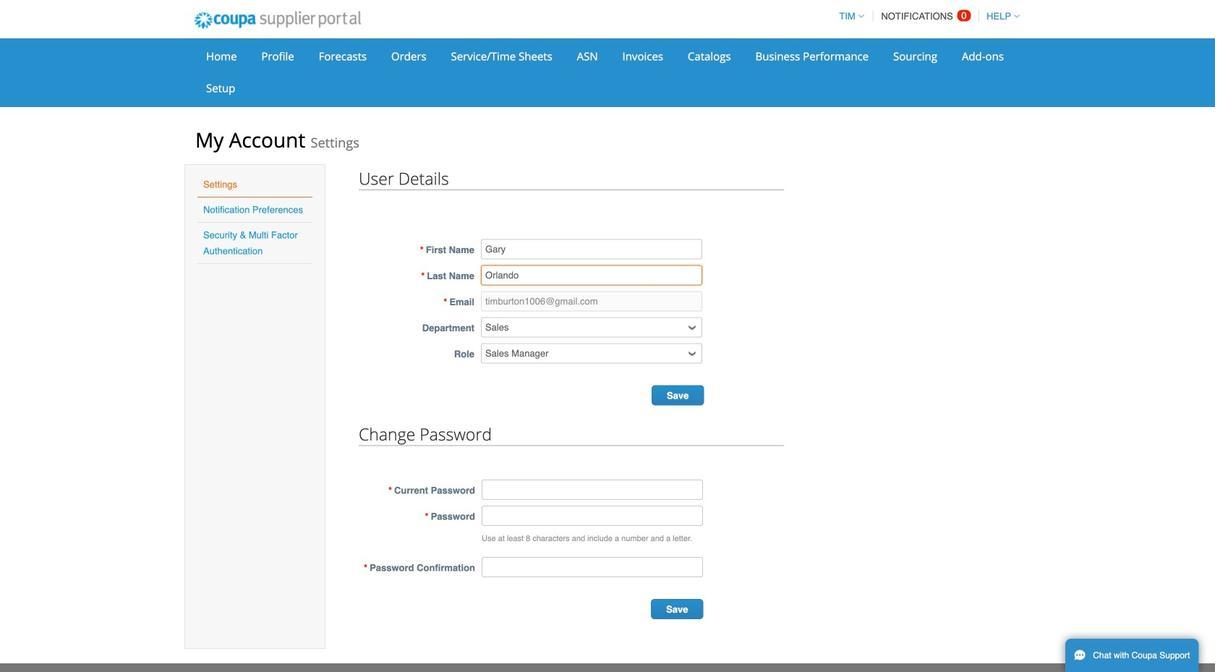 Task type: locate. For each thing, give the bounding box(es) containing it.
None text field
[[481, 239, 703, 260], [481, 291, 703, 312], [481, 239, 703, 260], [481, 291, 703, 312]]

coupa supplier portal image
[[185, 2, 371, 38]]

None password field
[[482, 480, 703, 500], [482, 506, 703, 526], [482, 557, 703, 578], [482, 480, 703, 500], [482, 506, 703, 526], [482, 557, 703, 578]]

None text field
[[481, 265, 703, 286]]

navigation
[[833, 2, 1020, 30]]



Task type: vqa. For each thing, say whether or not it's contained in the screenshot.
mobile within the Using SMS, a code will be sent to your mobile phone number. Enter verification code when prompted and select OK. SMS rates apply.
no



